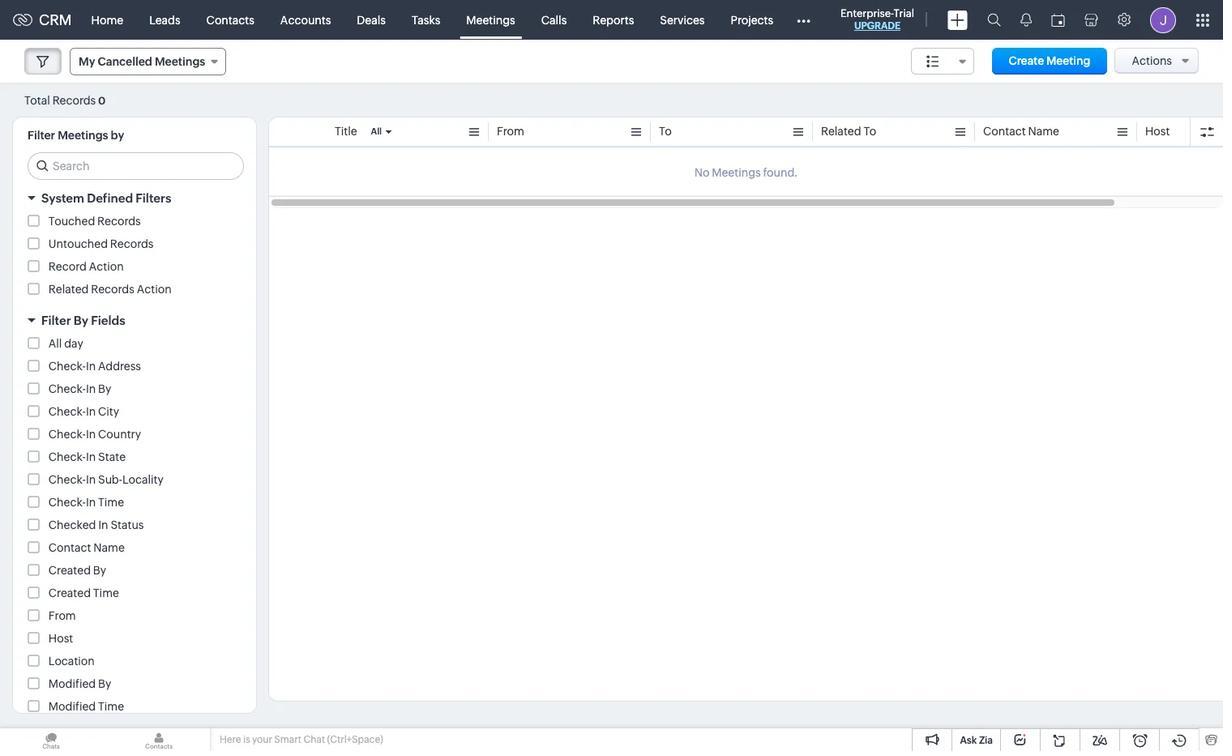 Task type: vqa. For each thing, say whether or not it's contained in the screenshot.
The 'Logo'
no



Task type: locate. For each thing, give the bounding box(es) containing it.
0 vertical spatial name
[[1028, 125, 1059, 138]]

1 vertical spatial time
[[93, 587, 119, 600]]

0 vertical spatial related
[[821, 125, 861, 138]]

filter
[[28, 129, 55, 142], [41, 314, 71, 327]]

fields
[[91, 314, 125, 327]]

by
[[111, 129, 124, 142]]

in for by
[[86, 383, 96, 396]]

total records 0
[[24, 94, 106, 107]]

all left day
[[49, 337, 62, 350]]

to
[[659, 125, 672, 138], [864, 125, 876, 138]]

filter inside filter by fields dropdown button
[[41, 314, 71, 327]]

related
[[821, 125, 861, 138], [49, 283, 89, 296]]

country
[[98, 428, 141, 441]]

chat
[[303, 734, 325, 746]]

meetings inside "link"
[[466, 13, 515, 26]]

address
[[98, 360, 141, 373]]

records for untouched
[[110, 237, 154, 250]]

1 vertical spatial filter
[[41, 314, 71, 327]]

in left the "state" at the bottom left of the page
[[86, 451, 96, 464]]

check-in city
[[49, 405, 119, 418]]

by inside dropdown button
[[74, 314, 88, 327]]

action
[[89, 260, 124, 273], [137, 283, 172, 296]]

reports
[[593, 13, 634, 26]]

1 vertical spatial action
[[137, 283, 172, 296]]

by
[[74, 314, 88, 327], [98, 383, 111, 396], [93, 564, 106, 577], [98, 678, 111, 691]]

7 check- from the top
[[49, 496, 86, 509]]

check- down "check-in city"
[[49, 428, 86, 441]]

1 vertical spatial modified
[[49, 700, 96, 713]]

name down create meeting "button"
[[1028, 125, 1059, 138]]

check- for check-in address
[[49, 360, 86, 373]]

zia
[[979, 735, 993, 747]]

time for created time
[[93, 587, 119, 600]]

1 horizontal spatial all
[[371, 126, 382, 136]]

0 vertical spatial action
[[89, 260, 124, 273]]

by up modified time
[[98, 678, 111, 691]]

from
[[497, 125, 524, 138], [49, 610, 76, 623]]

by up city
[[98, 383, 111, 396]]

time down modified by
[[98, 700, 124, 713]]

2 horizontal spatial meetings
[[466, 13, 515, 26]]

all for all
[[371, 126, 382, 136]]

records left 0
[[52, 94, 96, 107]]

filter by fields button
[[13, 306, 256, 335]]

in for status
[[98, 519, 108, 532]]

contact down checked
[[49, 541, 91, 554]]

contacts link
[[193, 0, 267, 39]]

time
[[98, 496, 124, 509], [93, 587, 119, 600], [98, 700, 124, 713]]

filter by fields
[[41, 314, 125, 327]]

in for state
[[86, 451, 96, 464]]

1 horizontal spatial contact name
[[983, 125, 1059, 138]]

1 horizontal spatial host
[[1145, 125, 1170, 138]]

contact down create
[[983, 125, 1026, 138]]

create menu image
[[948, 10, 968, 30]]

1 vertical spatial related
[[49, 283, 89, 296]]

calls
[[541, 13, 567, 26]]

records down touched records
[[110, 237, 154, 250]]

deals link
[[344, 0, 399, 39]]

system
[[41, 191, 84, 205]]

all right title
[[371, 126, 382, 136]]

touched
[[49, 215, 95, 228]]

1 horizontal spatial action
[[137, 283, 172, 296]]

0 horizontal spatial to
[[659, 125, 672, 138]]

here
[[220, 734, 241, 746]]

meetings down leads at the top left of page
[[155, 55, 205, 68]]

1 check- from the top
[[49, 360, 86, 373]]

your
[[252, 734, 272, 746]]

modified
[[49, 678, 96, 691], [49, 700, 96, 713]]

0 horizontal spatial host
[[49, 632, 73, 645]]

calendar image
[[1051, 13, 1065, 26]]

1 vertical spatial all
[[49, 337, 62, 350]]

2 created from the top
[[49, 587, 91, 600]]

in down check-in address
[[86, 383, 96, 396]]

1 horizontal spatial to
[[864, 125, 876, 138]]

check- down all day at left top
[[49, 360, 86, 373]]

check- up checked
[[49, 496, 86, 509]]

leads
[[149, 13, 180, 26]]

check- for check-in city
[[49, 405, 86, 418]]

checked in status
[[49, 519, 144, 532]]

filter for filter by fields
[[41, 314, 71, 327]]

related for related to
[[821, 125, 861, 138]]

signals image
[[1020, 13, 1032, 27]]

in left sub-
[[86, 473, 96, 486]]

host
[[1145, 125, 1170, 138], [49, 632, 73, 645]]

title
[[335, 125, 357, 138]]

4 check- from the top
[[49, 428, 86, 441]]

all
[[371, 126, 382, 136], [49, 337, 62, 350]]

check- for check-in country
[[49, 428, 86, 441]]

2 modified from the top
[[49, 700, 96, 713]]

3 check- from the top
[[49, 405, 86, 418]]

created for created by
[[49, 564, 91, 577]]

check- down check-in country at the bottom left of page
[[49, 451, 86, 464]]

name
[[1028, 125, 1059, 138], [93, 541, 125, 554]]

size image
[[926, 54, 939, 69]]

related for related records action
[[49, 283, 89, 296]]

records down the 'defined'
[[97, 215, 141, 228]]

contact name up 'created by'
[[49, 541, 125, 554]]

2 vertical spatial time
[[98, 700, 124, 713]]

1 horizontal spatial meetings
[[155, 55, 205, 68]]

records for touched
[[97, 215, 141, 228]]

by up day
[[74, 314, 88, 327]]

1 created from the top
[[49, 564, 91, 577]]

1 horizontal spatial from
[[497, 125, 524, 138]]

1 horizontal spatial contact
[[983, 125, 1026, 138]]

name down checked in status
[[93, 541, 125, 554]]

1 vertical spatial created
[[49, 587, 91, 600]]

time down 'created by'
[[93, 587, 119, 600]]

2 check- from the top
[[49, 383, 86, 396]]

records
[[52, 94, 96, 107], [97, 215, 141, 228], [110, 237, 154, 250], [91, 283, 134, 296]]

0 horizontal spatial related
[[49, 283, 89, 296]]

in for sub-
[[86, 473, 96, 486]]

0 vertical spatial host
[[1145, 125, 1170, 138]]

crm link
[[13, 11, 72, 28]]

My Cancelled Meetings field
[[70, 48, 226, 75]]

action up filter by fields dropdown button
[[137, 283, 172, 296]]

check-in time
[[49, 496, 124, 509]]

filter for filter meetings by
[[28, 129, 55, 142]]

0 horizontal spatial from
[[49, 610, 76, 623]]

0 vertical spatial filter
[[28, 129, 55, 142]]

check- down check-in by
[[49, 405, 86, 418]]

related records action
[[49, 283, 172, 296]]

here is your smart chat (ctrl+space)
[[220, 734, 383, 746]]

reports link
[[580, 0, 647, 39]]

check-in sub-locality
[[49, 473, 163, 486]]

contacts image
[[108, 729, 210, 751]]

modified down modified by
[[49, 700, 96, 713]]

untouched
[[49, 237, 108, 250]]

in up check-in by
[[86, 360, 96, 373]]

check-
[[49, 360, 86, 373], [49, 383, 86, 396], [49, 405, 86, 418], [49, 428, 86, 441], [49, 451, 86, 464], [49, 473, 86, 486], [49, 496, 86, 509]]

state
[[98, 451, 126, 464]]

action up "related records action"
[[89, 260, 124, 273]]

modified down location
[[49, 678, 96, 691]]

check- for check-in sub-locality
[[49, 473, 86, 486]]

untouched records
[[49, 237, 154, 250]]

0 vertical spatial modified
[[49, 678, 96, 691]]

meetings left by on the top of the page
[[58, 129, 108, 142]]

1 vertical spatial host
[[49, 632, 73, 645]]

host down actions
[[1145, 125, 1170, 138]]

6 check- from the top
[[49, 473, 86, 486]]

records for related
[[91, 283, 134, 296]]

records up fields
[[91, 283, 134, 296]]

created down 'created by'
[[49, 587, 91, 600]]

0 vertical spatial meetings
[[466, 13, 515, 26]]

Search text field
[[28, 153, 243, 179]]

filters
[[136, 191, 171, 205]]

0 horizontal spatial action
[[89, 260, 124, 273]]

check- up check-in time
[[49, 473, 86, 486]]

None field
[[911, 48, 974, 75]]

in up check-in state
[[86, 428, 96, 441]]

host up location
[[49, 632, 73, 645]]

1 vertical spatial name
[[93, 541, 125, 554]]

accounts link
[[267, 0, 344, 39]]

day
[[64, 337, 83, 350]]

0 vertical spatial all
[[371, 126, 382, 136]]

created
[[49, 564, 91, 577], [49, 587, 91, 600]]

in
[[86, 360, 96, 373], [86, 383, 96, 396], [86, 405, 96, 418], [86, 428, 96, 441], [86, 451, 96, 464], [86, 473, 96, 486], [86, 496, 96, 509], [98, 519, 108, 532]]

modified by
[[49, 678, 111, 691]]

leads link
[[136, 0, 193, 39]]

by up created time
[[93, 564, 106, 577]]

0 vertical spatial created
[[49, 564, 91, 577]]

create meeting button
[[992, 48, 1107, 75]]

1 vertical spatial meetings
[[155, 55, 205, 68]]

5 check- from the top
[[49, 451, 86, 464]]

1 vertical spatial from
[[49, 610, 76, 623]]

in left city
[[86, 405, 96, 418]]

in up checked in status
[[86, 496, 96, 509]]

2 vertical spatial meetings
[[58, 129, 108, 142]]

1 modified from the top
[[49, 678, 96, 691]]

meetings
[[466, 13, 515, 26], [155, 55, 205, 68], [58, 129, 108, 142]]

created for created time
[[49, 587, 91, 600]]

0 horizontal spatial contact
[[49, 541, 91, 554]]

filter up all day at left top
[[41, 314, 71, 327]]

modified for modified by
[[49, 678, 96, 691]]

in left status
[[98, 519, 108, 532]]

0 horizontal spatial contact name
[[49, 541, 125, 554]]

check- up "check-in city"
[[49, 383, 86, 396]]

1 horizontal spatial related
[[821, 125, 861, 138]]

total
[[24, 94, 50, 107]]

contact
[[983, 125, 1026, 138], [49, 541, 91, 554]]

filter down total
[[28, 129, 55, 142]]

contact name down create
[[983, 125, 1059, 138]]

created up created time
[[49, 564, 91, 577]]

meetings left calls link
[[466, 13, 515, 26]]

is
[[243, 734, 250, 746]]

defined
[[87, 191, 133, 205]]

0 horizontal spatial all
[[49, 337, 62, 350]]

time down sub-
[[98, 496, 124, 509]]

contact name
[[983, 125, 1059, 138], [49, 541, 125, 554]]



Task type: describe. For each thing, give the bounding box(es) containing it.
in for country
[[86, 428, 96, 441]]

create meeting
[[1009, 54, 1091, 67]]

0 horizontal spatial meetings
[[58, 129, 108, 142]]

crm
[[39, 11, 72, 28]]

tasks link
[[399, 0, 453, 39]]

in for time
[[86, 496, 96, 509]]

filter meetings by
[[28, 129, 124, 142]]

by for modified
[[98, 678, 111, 691]]

0 horizontal spatial name
[[93, 541, 125, 554]]

cancelled
[[98, 55, 152, 68]]

actions
[[1132, 54, 1172, 67]]

check-in by
[[49, 383, 111, 396]]

all for all day
[[49, 337, 62, 350]]

search image
[[987, 13, 1001, 27]]

touched records
[[49, 215, 141, 228]]

signals element
[[1011, 0, 1042, 40]]

upgrade
[[854, 20, 901, 32]]

deals
[[357, 13, 386, 26]]

checked
[[49, 519, 96, 532]]

by for filter
[[74, 314, 88, 327]]

status
[[111, 519, 144, 532]]

tasks
[[412, 13, 440, 26]]

0 vertical spatial from
[[497, 125, 524, 138]]

check- for check-in state
[[49, 451, 86, 464]]

accounts
[[280, 13, 331, 26]]

check-in state
[[49, 451, 126, 464]]

1 horizontal spatial name
[[1028, 125, 1059, 138]]

home link
[[78, 0, 136, 39]]

Other Modules field
[[786, 7, 821, 33]]

smart
[[274, 734, 301, 746]]

modified for modified time
[[49, 700, 96, 713]]

0 vertical spatial contact
[[983, 125, 1026, 138]]

home
[[91, 13, 123, 26]]

all day
[[49, 337, 83, 350]]

enterprise-
[[841, 7, 894, 19]]

created time
[[49, 587, 119, 600]]

record action
[[49, 260, 124, 273]]

related to
[[821, 125, 876, 138]]

meetings inside field
[[155, 55, 205, 68]]

0 vertical spatial time
[[98, 496, 124, 509]]

check-in country
[[49, 428, 141, 441]]

2 to from the left
[[864, 125, 876, 138]]

created by
[[49, 564, 106, 577]]

my
[[79, 55, 95, 68]]

0
[[98, 94, 106, 107]]

my cancelled meetings
[[79, 55, 205, 68]]

profile image
[[1150, 7, 1176, 33]]

1 vertical spatial contact
[[49, 541, 91, 554]]

in for city
[[86, 405, 96, 418]]

projects
[[731, 13, 773, 26]]

contacts
[[206, 13, 254, 26]]

by for created
[[93, 564, 106, 577]]

meeting
[[1046, 54, 1091, 67]]

create menu element
[[938, 0, 978, 39]]

check-in address
[[49, 360, 141, 373]]

in for address
[[86, 360, 96, 373]]

location
[[49, 655, 95, 668]]

search element
[[978, 0, 1011, 40]]

meetings link
[[453, 0, 528, 39]]

(ctrl+space)
[[327, 734, 383, 746]]

ask zia
[[960, 735, 993, 747]]

services
[[660, 13, 705, 26]]

record
[[49, 260, 87, 273]]

city
[[98, 405, 119, 418]]

calls link
[[528, 0, 580, 39]]

locality
[[122, 473, 163, 486]]

profile element
[[1140, 0, 1186, 39]]

1 vertical spatial contact name
[[49, 541, 125, 554]]

records for total
[[52, 94, 96, 107]]

ask
[[960, 735, 977, 747]]

0 vertical spatial contact name
[[983, 125, 1059, 138]]

chats image
[[0, 729, 102, 751]]

system defined filters
[[41, 191, 171, 205]]

trial
[[894, 7, 914, 19]]

sub-
[[98, 473, 122, 486]]

create
[[1009, 54, 1044, 67]]

projects link
[[718, 0, 786, 39]]

services link
[[647, 0, 718, 39]]

check- for check-in time
[[49, 496, 86, 509]]

modified time
[[49, 700, 124, 713]]

system defined filters button
[[13, 184, 256, 212]]

1 to from the left
[[659, 125, 672, 138]]

time for modified time
[[98, 700, 124, 713]]

check- for check-in by
[[49, 383, 86, 396]]

enterprise-trial upgrade
[[841, 7, 914, 32]]



